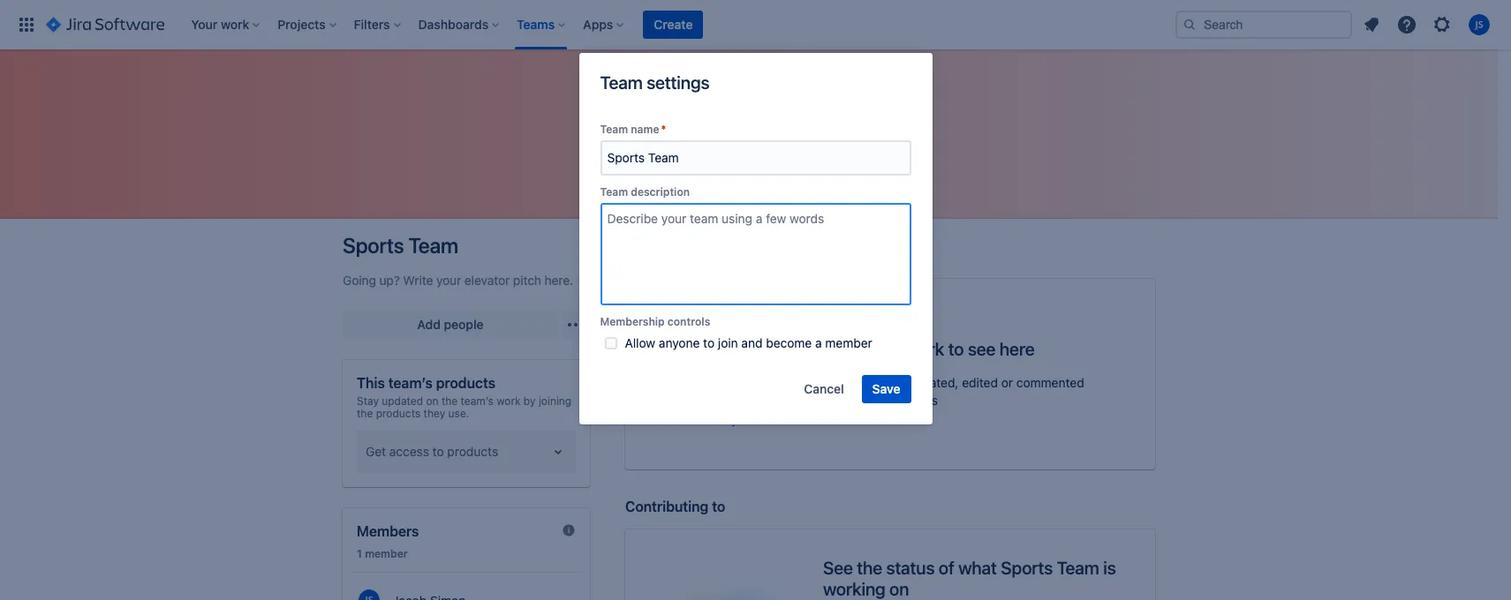 Task type: vqa. For each thing, say whether or not it's contained in the screenshot.
App to the top
no



Task type: describe. For each thing, give the bounding box(es) containing it.
*
[[661, 123, 666, 136]]

no
[[882, 339, 902, 359]]

description
[[631, 185, 690, 199]]

Search field
[[1176, 11, 1352, 39]]

add people
[[417, 317, 484, 332]]

1
[[357, 548, 362, 561]]

1 horizontal spatial work
[[906, 339, 944, 359]]

this
[[357, 375, 385, 391]]

status
[[886, 558, 935, 578]]

a
[[815, 336, 822, 351]]

this team's products stay updated on the team's work by joining the products they use.
[[357, 375, 572, 420]]

Team description text field
[[600, 203, 911, 306]]

joining
[[539, 395, 572, 408]]

on inside things the team created, edited or commented on in the last 90 days
[[816, 393, 830, 408]]

to right contributing
[[712, 499, 725, 515]]

last
[[869, 393, 889, 408]]

going
[[343, 273, 376, 288]]

create
[[654, 17, 693, 32]]

here.
[[545, 273, 573, 288]]

by
[[524, 395, 536, 408]]

work inside this team's products stay updated on the team's work by joining the products they use.
[[497, 395, 521, 408]]

e.g. HR Team, Redesign Project, Team Mango field
[[602, 142, 909, 174]]

of
[[939, 558, 954, 578]]

team for team description
[[600, 185, 628, 199]]

on inside see the status of what sports team is working on
[[889, 579, 909, 600]]

see the status of what sports team is working on
[[823, 558, 1116, 600]]

see
[[968, 339, 996, 359]]

allow
[[625, 336, 655, 351]]

see
[[823, 558, 853, 578]]

is inside see the status of what sports team is working on
[[1103, 558, 1116, 578]]

create banner
[[0, 0, 1511, 49]]

team for team name *
[[600, 123, 628, 136]]

write
[[403, 273, 433, 288]]

what
[[958, 558, 997, 578]]

things the team created, edited or commented on in the last 90 days
[[816, 375, 1084, 408]]

members
[[357, 524, 419, 540]]

0 vertical spatial products
[[436, 375, 496, 391]]

1 vertical spatial team's
[[461, 395, 494, 408]]

0 horizontal spatial is
[[866, 339, 878, 359]]

contributing to
[[625, 499, 725, 515]]

sports team
[[343, 233, 458, 258]]

membership controls allow anyone to join and become a member
[[600, 315, 872, 351]]

things
[[816, 375, 855, 390]]

the up last
[[858, 375, 876, 390]]

there is no work to see here
[[816, 339, 1035, 359]]

and
[[741, 336, 763, 351]]

cancel
[[804, 382, 844, 397]]

save
[[872, 382, 900, 397]]

created,
[[912, 375, 959, 390]]

up?
[[379, 273, 400, 288]]

use.
[[448, 407, 469, 420]]

to for join
[[703, 336, 715, 351]]

they
[[424, 407, 445, 420]]

your
[[436, 273, 461, 288]]



Task type: locate. For each thing, give the bounding box(es) containing it.
working
[[823, 579, 885, 600]]

controls
[[668, 315, 710, 329]]

team
[[600, 72, 643, 93], [600, 123, 628, 136], [600, 185, 628, 199], [408, 233, 458, 258], [1057, 558, 1099, 578]]

1 member
[[357, 548, 408, 561]]

edited
[[962, 375, 998, 390]]

team settings
[[600, 72, 710, 93]]

sports right "what"
[[1001, 558, 1053, 578]]

1 horizontal spatial is
[[1103, 558, 1116, 578]]

on inside this team's products stay updated on the team's work by joining the products they use.
[[426, 395, 439, 408]]

open image
[[548, 442, 569, 463]]

the up working
[[857, 558, 882, 578]]

0 horizontal spatial products
[[376, 407, 421, 420]]

the
[[858, 375, 876, 390], [847, 393, 865, 408], [442, 395, 458, 408], [357, 407, 373, 420], [857, 558, 882, 578]]

work left by
[[497, 395, 521, 408]]

going up? write your elevator pitch here.
[[343, 273, 573, 288]]

0 vertical spatial member
[[825, 336, 872, 351]]

save button
[[862, 375, 911, 404]]

to left see
[[948, 339, 964, 359]]

days
[[911, 393, 938, 408]]

name
[[631, 123, 659, 136]]

team
[[880, 375, 908, 390]]

jira software image
[[46, 14, 164, 35], [46, 14, 164, 35]]

sports up going
[[343, 233, 404, 258]]

pitch
[[513, 273, 541, 288]]

settings
[[647, 72, 710, 93]]

work right no
[[906, 339, 944, 359]]

work
[[906, 339, 944, 359], [497, 395, 521, 408]]

join
[[718, 336, 738, 351]]

stay
[[357, 395, 379, 408]]

on left "use."
[[426, 395, 439, 408]]

the inside see the status of what sports team is working on
[[857, 558, 882, 578]]

create button
[[643, 11, 703, 39]]

products
[[436, 375, 496, 391], [376, 407, 421, 420]]

elevator
[[464, 273, 510, 288]]

products left they
[[376, 407, 421, 420]]

is
[[866, 339, 878, 359], [1103, 558, 1116, 578]]

1 horizontal spatial products
[[436, 375, 496, 391]]

1 vertical spatial sports
[[1001, 558, 1053, 578]]

1 horizontal spatial member
[[825, 336, 872, 351]]

0 vertical spatial is
[[866, 339, 878, 359]]

on
[[816, 393, 830, 408], [426, 395, 439, 408], [889, 579, 909, 600]]

0 vertical spatial sports
[[343, 233, 404, 258]]

the right updated
[[442, 395, 458, 408]]

the right in
[[847, 393, 865, 408]]

1 vertical spatial member
[[365, 548, 408, 561]]

here
[[1000, 339, 1035, 359]]

member right a
[[825, 336, 872, 351]]

team inside see the status of what sports team is working on
[[1057, 558, 1099, 578]]

team's up updated
[[388, 375, 433, 391]]

people
[[444, 317, 484, 332]]

search image
[[1183, 18, 1197, 32]]

become
[[766, 336, 812, 351]]

team for team settings
[[600, 72, 643, 93]]

on down status
[[889, 579, 909, 600]]

team settings dialog
[[579, 53, 932, 425]]

there
[[816, 339, 862, 359]]

0 vertical spatial work
[[906, 339, 944, 359]]

team's right they
[[461, 395, 494, 408]]

1 vertical spatial products
[[376, 407, 421, 420]]

or
[[1001, 375, 1013, 390]]

updated
[[382, 395, 423, 408]]

membership
[[600, 315, 665, 329]]

0 horizontal spatial member
[[365, 548, 408, 561]]

to inside membership controls allow anyone to join and become a member
[[703, 336, 715, 351]]

member
[[825, 336, 872, 351], [365, 548, 408, 561]]

0 horizontal spatial team's
[[388, 375, 433, 391]]

team description
[[600, 185, 690, 199]]

1 horizontal spatial sports
[[1001, 558, 1053, 578]]

add people button
[[343, 311, 558, 339]]

2 horizontal spatial on
[[889, 579, 909, 600]]

team's
[[388, 375, 433, 391], [461, 395, 494, 408]]

1 horizontal spatial on
[[816, 393, 830, 408]]

cancel button
[[793, 375, 855, 404]]

sports
[[343, 233, 404, 258], [1001, 558, 1053, 578]]

to for see
[[948, 339, 964, 359]]

0 horizontal spatial work
[[497, 395, 521, 408]]

1 vertical spatial is
[[1103, 558, 1116, 578]]

add
[[417, 317, 441, 332]]

anyone
[[659, 336, 700, 351]]

primary element
[[11, 0, 1176, 49]]

1 horizontal spatial team's
[[461, 395, 494, 408]]

90
[[892, 393, 908, 408]]

products up "use."
[[436, 375, 496, 391]]

member down "members" on the left bottom
[[365, 548, 408, 561]]

commented
[[1016, 375, 1084, 390]]

0 horizontal spatial on
[[426, 395, 439, 408]]

member inside membership controls allow anyone to join and become a member
[[825, 336, 872, 351]]

to
[[703, 336, 715, 351], [948, 339, 964, 359], [712, 499, 725, 515]]

sports inside see the status of what sports team is working on
[[1001, 558, 1053, 578]]

in
[[834, 393, 844, 408]]

the down this
[[357, 407, 373, 420]]

0 vertical spatial team's
[[388, 375, 433, 391]]

0 horizontal spatial sports
[[343, 233, 404, 258]]

contributing
[[625, 499, 709, 515]]

team name *
[[600, 123, 666, 136]]

1 vertical spatial work
[[497, 395, 521, 408]]

to left join
[[703, 336, 715, 351]]

on left in
[[816, 393, 830, 408]]



